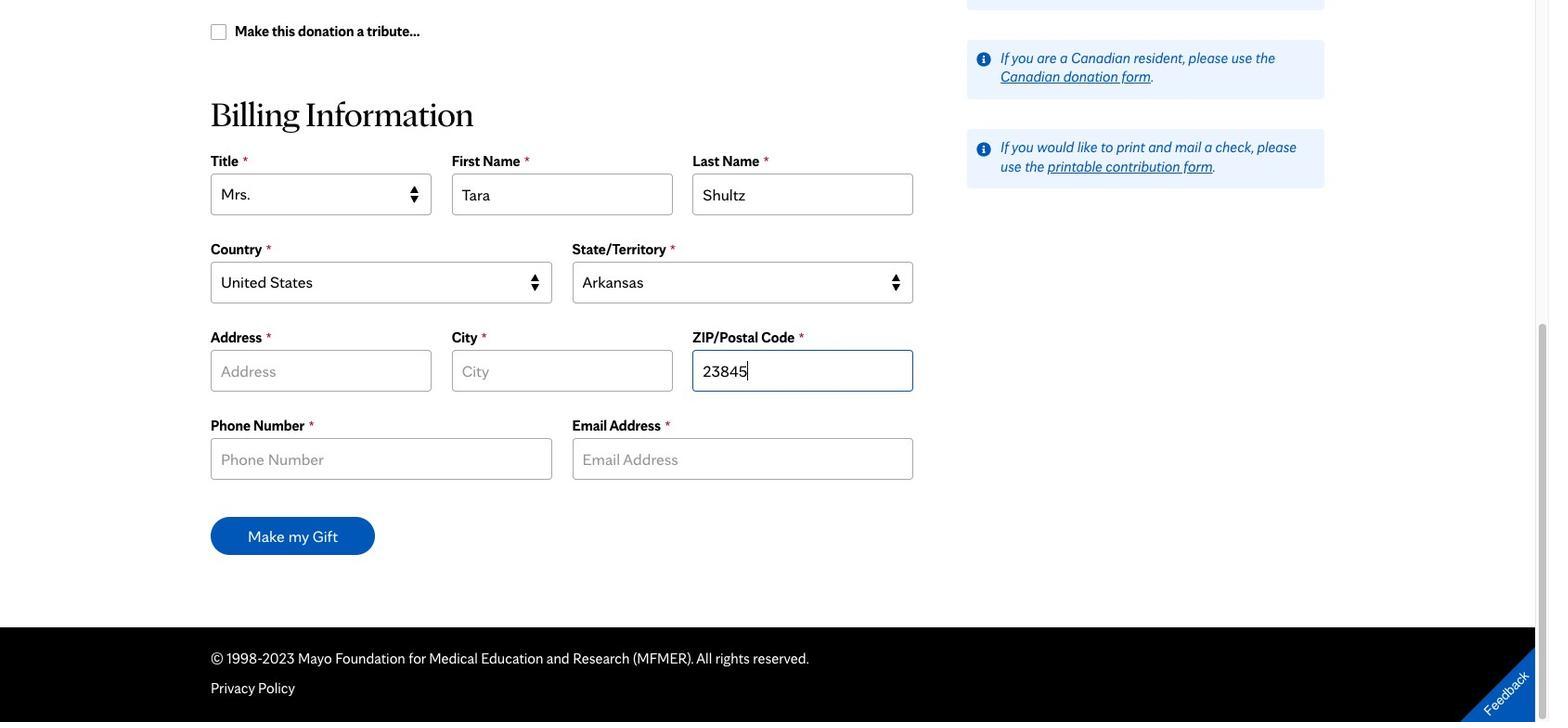 Task type: locate. For each thing, give the bounding box(es) containing it.
. inside if you are a canadian resident, please use the canadian donation form .
[[1151, 68, 1154, 86]]

0 horizontal spatial form
[[1122, 68, 1151, 86]]

0 horizontal spatial name
[[483, 152, 520, 170]]

make my gift
[[248, 526, 338, 545]]

1 vertical spatial if
[[1001, 138, 1009, 156]]

2 you from the top
[[1012, 138, 1034, 156]]

make my gift button
[[211, 517, 375, 555]]

please right the check,
[[1257, 138, 1297, 156]]

make left this
[[235, 22, 269, 40]]

1 horizontal spatial form
[[1184, 158, 1213, 175]]

make inside make my gift button
[[248, 526, 285, 545]]

reserved.
[[753, 650, 809, 667]]

a left the tribute...
[[357, 22, 364, 40]]

make left the my
[[248, 526, 285, 545]]

1 info circle image from the top
[[977, 52, 992, 67]]

info circle image for if you would like to print and mail a check, please use the
[[977, 142, 992, 156]]

0 horizontal spatial use
[[1001, 158, 1022, 175]]

if left would at right top
[[1001, 138, 1009, 156]]

email
[[572, 416, 607, 434]]

make
[[235, 22, 269, 40], [248, 526, 285, 545]]

0 vertical spatial address
[[211, 328, 262, 346]]

billing information
[[211, 92, 474, 134]]

please
[[1189, 49, 1228, 66], [1257, 138, 1297, 156]]

ZIP/Postal Code text field
[[693, 350, 914, 391]]

0 horizontal spatial the
[[1025, 158, 1045, 175]]

zip/postal
[[693, 328, 759, 346]]

first name
[[452, 152, 520, 170]]

city
[[452, 328, 478, 346]]

address right email
[[610, 416, 661, 434]]

address down country
[[211, 328, 262, 346]]

info circle image for if you are a canadian resident, please use the
[[977, 52, 992, 67]]

1 vertical spatial address
[[610, 416, 661, 434]]

feedback
[[1481, 668, 1532, 719]]

0 horizontal spatial .
[[1151, 68, 1154, 86]]

number
[[253, 416, 305, 434]]

1 vertical spatial and
[[547, 650, 570, 667]]

1 vertical spatial the
[[1025, 158, 1045, 175]]

resident,
[[1134, 49, 1186, 66]]

gift
[[313, 526, 338, 545]]

you left would at right top
[[1012, 138, 1034, 156]]

a right mail
[[1205, 138, 1212, 156]]

the inside if you would like to print and mail a check, please use the
[[1025, 158, 1045, 175]]

1 you from the top
[[1012, 49, 1034, 66]]

1 horizontal spatial the
[[1256, 49, 1275, 66]]

form
[[1122, 68, 1151, 86], [1184, 158, 1213, 175]]

you
[[1012, 49, 1034, 66], [1012, 138, 1034, 156]]

you left are
[[1012, 49, 1034, 66]]

address
[[211, 328, 262, 346], [610, 416, 661, 434]]

0 vertical spatial please
[[1189, 49, 1228, 66]]

contribution
[[1106, 158, 1180, 175]]

foundation
[[335, 650, 405, 667]]

0 vertical spatial a
[[357, 22, 364, 40]]

canadian
[[1071, 49, 1131, 66], [1001, 68, 1060, 86]]

you inside if you would like to print and mail a check, please use the
[[1012, 138, 1034, 156]]

0 horizontal spatial donation
[[298, 22, 354, 40]]

City text field
[[452, 350, 673, 391]]

1 vertical spatial use
[[1001, 158, 1022, 175]]

0 vertical spatial the
[[1256, 49, 1275, 66]]

use right resident,
[[1232, 49, 1253, 66]]

.
[[1151, 68, 1154, 86], [1213, 158, 1216, 175]]

you inside if you are a canadian resident, please use the canadian donation form .
[[1012, 49, 1034, 66]]

donation right this
[[298, 22, 354, 40]]

name right first
[[483, 152, 520, 170]]

1 horizontal spatial please
[[1257, 138, 1297, 156]]

canadian down are
[[1001, 68, 1060, 86]]

0 vertical spatial canadian
[[1071, 49, 1131, 66]]

donation inside if you are a canadian resident, please use the canadian donation form .
[[1064, 68, 1118, 86]]

2 if from the top
[[1001, 138, 1009, 156]]

if inside if you would like to print and mail a check, please use the
[[1001, 138, 1009, 156]]

0 vertical spatial .
[[1151, 68, 1154, 86]]

1 horizontal spatial a
[[1060, 49, 1068, 66]]

0 horizontal spatial a
[[357, 22, 364, 40]]

name for last name
[[722, 152, 760, 170]]

if you are a canadian resident, please use the canadian donation form .
[[1001, 49, 1275, 86]]

1 horizontal spatial and
[[1149, 138, 1172, 156]]

1 vertical spatial canadian
[[1001, 68, 1060, 86]]

1 vertical spatial a
[[1060, 49, 1068, 66]]

donation up like
[[1064, 68, 1118, 86]]

1 vertical spatial donation
[[1064, 68, 1118, 86]]

2 horizontal spatial a
[[1205, 138, 1212, 156]]

the
[[1256, 49, 1275, 66], [1025, 158, 1045, 175]]

privacy policy link
[[211, 679, 295, 697]]

© 1998-2023 mayo foundation for medical education and research (mfmer). all rights reserved.
[[211, 650, 809, 667]]

2 info circle image from the top
[[977, 142, 992, 156]]

please right resident,
[[1189, 49, 1228, 66]]

rights
[[715, 650, 750, 667]]

1 horizontal spatial use
[[1232, 49, 1253, 66]]

a for canadian
[[1060, 49, 1068, 66]]

1 horizontal spatial .
[[1213, 158, 1216, 175]]

check,
[[1216, 138, 1254, 156]]

1 vertical spatial info circle image
[[977, 142, 992, 156]]

©
[[211, 650, 223, 667]]

country
[[211, 240, 262, 258]]

1 vertical spatial make
[[248, 526, 285, 545]]

2 vertical spatial a
[[1205, 138, 1212, 156]]

0 vertical spatial form
[[1122, 68, 1151, 86]]

this
[[272, 22, 295, 40]]

a
[[357, 22, 364, 40], [1060, 49, 1068, 66], [1205, 138, 1212, 156]]

1 name from the left
[[483, 152, 520, 170]]

form down mail
[[1184, 158, 1213, 175]]

1 horizontal spatial canadian
[[1071, 49, 1131, 66]]

phone
[[211, 416, 251, 434]]

form down resident,
[[1122, 68, 1151, 86]]

0 vertical spatial donation
[[298, 22, 354, 40]]

name
[[483, 152, 520, 170], [722, 152, 760, 170]]

and left research
[[547, 650, 570, 667]]

0 vertical spatial use
[[1232, 49, 1253, 66]]

1 horizontal spatial donation
[[1064, 68, 1118, 86]]

0 vertical spatial you
[[1012, 49, 1034, 66]]

a inside if you are a canadian resident, please use the canadian donation form .
[[1060, 49, 1068, 66]]

info circle image left would at right top
[[977, 142, 992, 156]]

print
[[1117, 138, 1145, 156]]

a for tribute...
[[357, 22, 364, 40]]

form inside if you are a canadian resident, please use the canadian donation form .
[[1122, 68, 1151, 86]]

1 vertical spatial please
[[1257, 138, 1297, 156]]

. down resident,
[[1151, 68, 1154, 86]]

if inside if you are a canadian resident, please use the canadian donation form .
[[1001, 49, 1009, 66]]

billing
[[211, 92, 300, 134]]

. down the check,
[[1213, 158, 1216, 175]]

0 vertical spatial make
[[235, 22, 269, 40]]

information
[[306, 92, 474, 134]]

if left are
[[1001, 49, 1009, 66]]

if
[[1001, 49, 1009, 66], [1001, 138, 1009, 156]]

0 vertical spatial if
[[1001, 49, 1009, 66]]

Phone Number telephone field
[[211, 438, 552, 479]]

1 if from the top
[[1001, 49, 1009, 66]]

0 horizontal spatial address
[[211, 328, 262, 346]]

0 vertical spatial info circle image
[[977, 52, 992, 67]]

info circle image
[[977, 52, 992, 67], [977, 142, 992, 156]]

0 vertical spatial and
[[1149, 138, 1172, 156]]

info circle image left are
[[977, 52, 992, 67]]

0 horizontal spatial please
[[1189, 49, 1228, 66]]

donation
[[298, 22, 354, 40], [1064, 68, 1118, 86]]

use
[[1232, 49, 1253, 66], [1001, 158, 1022, 175]]

2 name from the left
[[722, 152, 760, 170]]

printable contribution form .
[[1048, 158, 1216, 175]]

a right are
[[1060, 49, 1068, 66]]

canadian up canadian donation form link
[[1071, 49, 1131, 66]]

1 vertical spatial you
[[1012, 138, 1034, 156]]

and up contribution
[[1149, 138, 1172, 156]]

1 vertical spatial .
[[1213, 158, 1216, 175]]

if for if you are a canadian resident, please use the canadian donation form .
[[1001, 49, 1009, 66]]

use inside if you would like to print and mail a check, please use the
[[1001, 158, 1022, 175]]

1 horizontal spatial name
[[722, 152, 760, 170]]

last
[[693, 152, 720, 170]]

use left printable
[[1001, 158, 1022, 175]]

my
[[288, 526, 309, 545]]

and
[[1149, 138, 1172, 156], [547, 650, 570, 667]]

name right last
[[722, 152, 760, 170]]



Task type: describe. For each thing, give the bounding box(es) containing it.
Last Name text field
[[693, 173, 914, 215]]

0 horizontal spatial and
[[547, 650, 570, 667]]

last name
[[693, 152, 760, 170]]

printable
[[1048, 158, 1103, 175]]

privacy
[[211, 679, 255, 697]]

1998-
[[227, 650, 262, 667]]

for
[[409, 650, 426, 667]]

make for make this donation a tribute...
[[235, 22, 269, 40]]

First Name text field
[[452, 173, 673, 215]]

email address
[[572, 416, 661, 434]]

tribute...
[[367, 22, 420, 40]]

medical
[[429, 650, 478, 667]]

printable contribution form link
[[1048, 158, 1213, 175]]

1 horizontal spatial address
[[610, 416, 661, 434]]

0 horizontal spatial canadian
[[1001, 68, 1060, 86]]

Email Address email field
[[572, 438, 914, 479]]

the inside if you are a canadian resident, please use the canadian donation form .
[[1256, 49, 1275, 66]]

like
[[1077, 138, 1098, 156]]

1 vertical spatial form
[[1184, 158, 1213, 175]]

Address text field
[[211, 350, 432, 391]]

and inside if you would like to print and mail a check, please use the
[[1149, 138, 1172, 156]]

would
[[1037, 138, 1074, 156]]

make this donation a tribute...
[[235, 22, 420, 40]]

2023
[[262, 650, 295, 667]]

mayo
[[298, 650, 332, 667]]

feedback button
[[1445, 631, 1549, 722]]

you for are
[[1012, 49, 1034, 66]]

if for if you would like to print and mail a check, please use the
[[1001, 138, 1009, 156]]

education
[[481, 650, 543, 667]]

privacy policy
[[211, 679, 295, 697]]

name for first name
[[483, 152, 520, 170]]

zip/postal code
[[693, 328, 795, 346]]

if you would like to print and mail a check, please use the
[[1001, 138, 1297, 175]]

you for would
[[1012, 138, 1034, 156]]

to
[[1101, 138, 1114, 156]]

phone number
[[211, 416, 305, 434]]

canadian donation form link
[[1001, 68, 1151, 86]]

state/territory
[[572, 240, 666, 258]]

code
[[761, 328, 795, 346]]

mail
[[1175, 138, 1201, 156]]

first
[[452, 152, 480, 170]]

make for make my gift
[[248, 526, 285, 545]]

all
[[697, 650, 712, 667]]

research
[[573, 650, 630, 667]]

a inside if you would like to print and mail a check, please use the
[[1205, 138, 1212, 156]]

are
[[1037, 49, 1057, 66]]

please inside if you are a canadian resident, please use the canadian donation form .
[[1189, 49, 1228, 66]]

title
[[211, 152, 239, 170]]

policy
[[258, 679, 295, 697]]

please inside if you would like to print and mail a check, please use the
[[1257, 138, 1297, 156]]

use inside if you are a canadian resident, please use the canadian donation form .
[[1232, 49, 1253, 66]]

(mfmer).
[[633, 650, 694, 667]]



Task type: vqa. For each thing, say whether or not it's contained in the screenshot.
Options at the left top of the page
no



